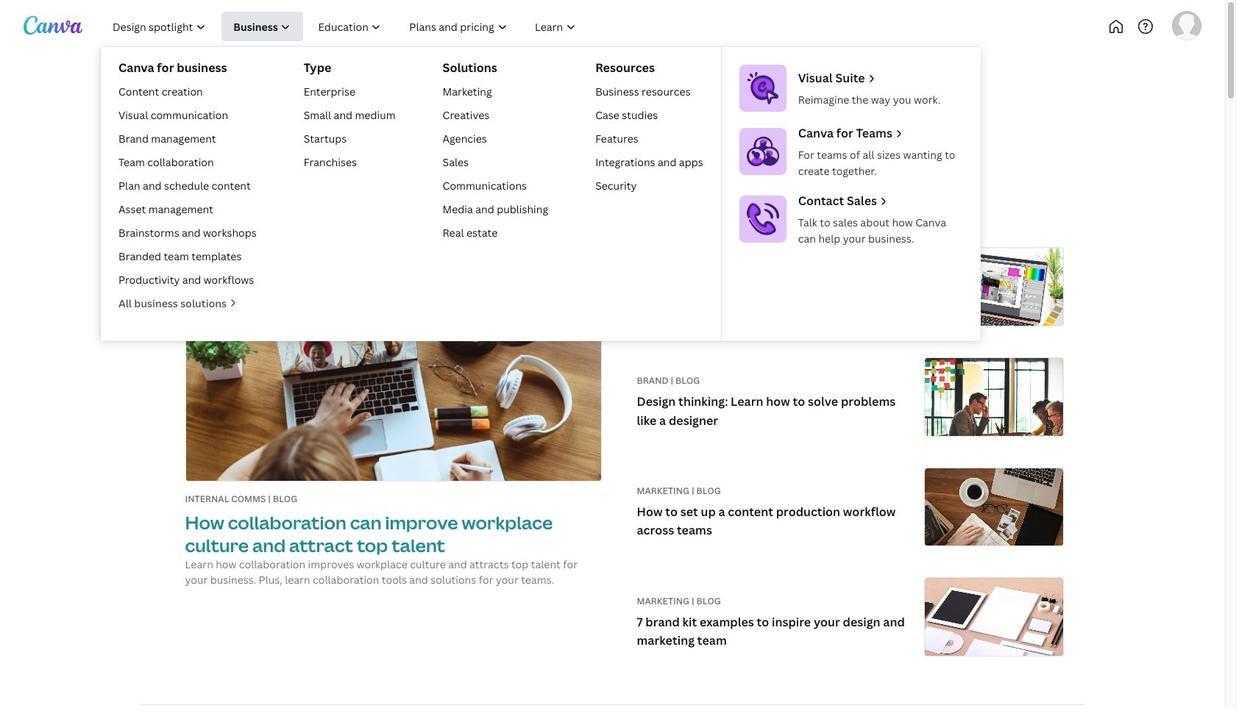 Task type: locate. For each thing, give the bounding box(es) containing it.
menu
[[100, 47, 981, 342]]

importance of visual communication image
[[925, 248, 1063, 351]]



Task type: describe. For each thing, give the bounding box(es) containing it.
top level navigation element
[[100, 12, 981, 342]]



Task type: vqa. For each thing, say whether or not it's contained in the screenshot.
the top level navigation element
yes



